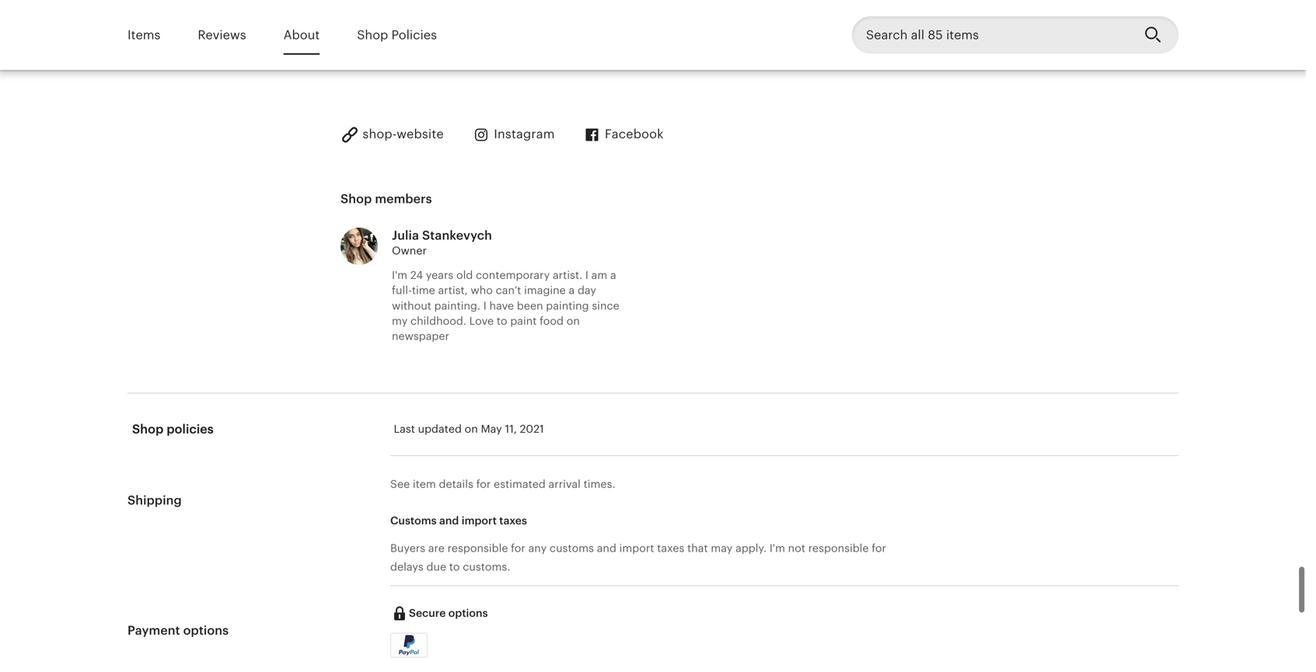 Task type: locate. For each thing, give the bounding box(es) containing it.
Search all 85 items text field
[[852, 16, 1132, 54]]

and inside buyers are responsible for any customs and import taxes that may apply. i'm not responsible for delays due to customs.
[[597, 542, 616, 555]]

to inside i'm 24 years old contemporary artist. i am a full-time artist, who can't imagine a day without painting. i have been painting since my childhood. love to paint food on newspaper
[[497, 315, 507, 327]]

i'm inside i'm 24 years old contemporary artist. i am a full-time artist, who can't imagine a day without painting. i have been painting since my childhood. love to paint food on newspaper
[[392, 269, 407, 282]]

that down its on the top
[[534, 41, 558, 54]]

i left am on the top of page
[[585, 269, 588, 282]]

0 horizontal spatial import
[[462, 515, 497, 527]]

to right due
[[449, 561, 460, 573]]

policies
[[391, 28, 437, 42]]

facebook link
[[583, 126, 664, 144]]

payment
[[128, 624, 180, 638]]

shop for shop members
[[341, 192, 372, 206]]

1 horizontal spatial taxes
[[657, 542, 684, 555]]

image
[[493, 41, 530, 54]]

shop inside the shop policies link
[[357, 28, 388, 42]]

time
[[412, 284, 435, 297]]

0 vertical spatial a
[[610, 269, 616, 282]]

details
[[439, 478, 473, 491]]

create
[[433, 41, 471, 54]]

and
[[623, 19, 646, 33], [803, 19, 826, 33], [439, 515, 459, 527], [597, 542, 616, 555]]

options right secure
[[448, 607, 488, 620]]

an
[[475, 41, 489, 54]]

1 vertical spatial taxes
[[657, 542, 684, 555]]

julia
[[392, 229, 419, 243]]

paypal image
[[393, 636, 425, 656]]

buyers
[[390, 542, 425, 555]]

am
[[591, 269, 607, 282]]

i'm up full- at the left top of page
[[392, 269, 407, 282]]

for
[[476, 478, 491, 491], [511, 542, 525, 555], [872, 542, 886, 555]]

who
[[471, 284, 493, 297]]

0 horizontal spatial taxes
[[499, 515, 527, 527]]

0 horizontal spatial that
[[534, 41, 558, 54]]

shop policies
[[132, 423, 214, 437]]

a right am on the top of page
[[610, 269, 616, 282]]

that left may
[[687, 542, 708, 555]]

without
[[392, 300, 431, 312]]

to right try
[[417, 41, 429, 54]]

2 vertical spatial shop
[[132, 423, 164, 437]]

0 horizontal spatial i'm
[[392, 269, 407, 282]]

0 horizontal spatial options
[[183, 624, 229, 638]]

that
[[534, 41, 558, 54], [687, 542, 708, 555]]

shop for shop policies
[[132, 423, 164, 437]]

sensation
[[649, 19, 707, 33]]

about link
[[283, 17, 320, 53]]

1 vertical spatial a
[[569, 284, 575, 297]]

1 horizontal spatial a
[[610, 269, 616, 282]]

options right 'payment'
[[183, 624, 229, 638]]

taxes down estimated
[[499, 515, 527, 527]]

shop
[[357, 28, 388, 42], [341, 192, 372, 206], [132, 423, 164, 437]]

0 vertical spatial options
[[448, 607, 488, 620]]

import
[[462, 515, 497, 527], [619, 542, 654, 555]]

1 vertical spatial shop
[[341, 192, 372, 206]]

1 vertical spatial i'm
[[770, 542, 785, 555]]

paints
[[763, 19, 800, 33]]

i'm 24 years old contemporary artist. i am a full-time artist, who can't imagine a day without painting. i have been painting since my childhood. love to paint food on newspaper
[[392, 269, 619, 342]]

1 responsible from the left
[[447, 542, 508, 555]]

0 horizontal spatial for
[[476, 478, 491, 491]]

may
[[711, 542, 733, 555]]

instagram link
[[472, 126, 555, 144]]

24
[[410, 269, 423, 282]]

taste,
[[550, 19, 584, 33]]

love
[[469, 315, 494, 327]]

day
[[578, 284, 596, 297]]

1 horizontal spatial that
[[687, 542, 708, 555]]

1 vertical spatial import
[[619, 542, 654, 555]]

1 horizontal spatial for
[[511, 542, 525, 555]]

responsible up 'customs.' at the left of page
[[447, 542, 508, 555]]

painting
[[546, 300, 589, 312]]

1 horizontal spatial responsible
[[808, 542, 869, 555]]

taxes left may
[[657, 542, 684, 555]]

to inside buyers are responsible for any customs and import taxes that may apply. i'm not responsible for delays due to customs.
[[449, 561, 460, 573]]

convey
[[486, 19, 529, 33]]

that inside i love to depict food, to convey its taste, smell and sensation through paints and canvas. i try to create an image that will evoke only positive emotions
[[534, 41, 558, 54]]

0 vertical spatial i'm
[[392, 269, 407, 282]]

2 horizontal spatial for
[[872, 542, 886, 555]]

due
[[426, 561, 446, 573]]

shop left try
[[357, 28, 388, 42]]

1 horizontal spatial i'm
[[770, 542, 785, 555]]

facebook
[[605, 127, 664, 141]]

0 vertical spatial on
[[567, 315, 580, 327]]

on left the may
[[465, 423, 478, 435]]

0 vertical spatial shop
[[357, 28, 388, 42]]

buyers are responsible for any customs and import taxes that may apply. i'm not responsible for delays due to customs.
[[390, 542, 886, 573]]

last updated on may 11, 2021
[[394, 423, 544, 435]]

import down details in the bottom of the page
[[462, 515, 497, 527]]

taxes inside buyers are responsible for any customs and import taxes that may apply. i'm not responsible for delays due to customs.
[[657, 542, 684, 555]]

arrival
[[549, 478, 581, 491]]

0 horizontal spatial responsible
[[447, 542, 508, 555]]

import inside buyers are responsible for any customs and import taxes that may apply. i'm not responsible for delays due to customs.
[[619, 542, 654, 555]]

and up only
[[623, 19, 646, 33]]

on down painting
[[567, 315, 580, 327]]

0 vertical spatial that
[[534, 41, 558, 54]]

evoke
[[585, 41, 621, 54]]

through
[[711, 19, 759, 33]]

1 vertical spatial on
[[465, 423, 478, 435]]

emotions
[[705, 41, 761, 54]]

on
[[567, 315, 580, 327], [465, 423, 478, 435]]

i'm left not
[[770, 542, 785, 555]]

import right customs
[[619, 542, 654, 555]]

1 vertical spatial options
[[183, 624, 229, 638]]

imagine
[[524, 284, 566, 297]]

julia stankevych owner
[[392, 229, 492, 257]]

artist.
[[553, 269, 582, 282]]

1 horizontal spatial on
[[567, 315, 580, 327]]

responsible right not
[[808, 542, 869, 555]]

to down have
[[497, 315, 507, 327]]

responsible
[[447, 542, 508, 555], [808, 542, 869, 555]]

i
[[341, 19, 344, 33], [390, 41, 393, 54], [585, 269, 588, 282], [483, 300, 487, 312]]

secure options
[[409, 607, 488, 620]]

taxes
[[499, 515, 527, 527], [657, 542, 684, 555]]

and up are
[[439, 515, 459, 527]]

shop left members
[[341, 192, 372, 206]]

to
[[376, 19, 389, 33], [470, 19, 482, 33], [417, 41, 429, 54], [497, 315, 507, 327], [449, 561, 460, 573]]

a left day
[[569, 284, 575, 297]]

contemporary
[[476, 269, 550, 282]]

estimated
[[494, 478, 546, 491]]

artist,
[[438, 284, 468, 297]]

and right customs
[[597, 542, 616, 555]]

11,
[[505, 423, 517, 435]]

shop left the policies
[[132, 423, 164, 437]]

to right love
[[376, 19, 389, 33]]

customs
[[390, 515, 437, 527]]

have
[[489, 300, 514, 312]]

i'm
[[392, 269, 407, 282], [770, 542, 785, 555]]

1 horizontal spatial options
[[448, 607, 488, 620]]

2 responsible from the left
[[808, 542, 869, 555]]

1 horizontal spatial import
[[619, 542, 654, 555]]

1 vertical spatial that
[[687, 542, 708, 555]]

options
[[448, 607, 488, 620], [183, 624, 229, 638]]



Task type: describe. For each thing, give the bounding box(es) containing it.
0 vertical spatial taxes
[[499, 515, 527, 527]]

website
[[397, 127, 444, 141]]

i left try
[[390, 41, 393, 54]]

delays
[[390, 561, 424, 573]]

i love to depict food, to convey its taste, smell and sensation through paints and canvas. i try to create an image that will evoke only positive emotions
[[341, 19, 826, 54]]

my
[[392, 315, 408, 327]]

its
[[533, 19, 547, 33]]

to up an
[[470, 19, 482, 33]]

shipping
[[128, 494, 182, 508]]

stankevych
[[422, 229, 492, 243]]

shop members
[[341, 192, 432, 206]]

food,
[[435, 19, 466, 33]]

shop policies
[[357, 28, 437, 42]]

painting.
[[434, 300, 481, 312]]

item
[[413, 478, 436, 491]]

see
[[390, 478, 410, 491]]

0 horizontal spatial a
[[569, 284, 575, 297]]

options for payment options
[[183, 624, 229, 638]]

shop for shop policies
[[357, 28, 388, 42]]

shop-website
[[363, 127, 444, 141]]

policies
[[167, 423, 214, 437]]

items
[[128, 28, 160, 42]]

are
[[428, 542, 445, 555]]

can't
[[496, 284, 521, 297]]

shop-
[[363, 127, 397, 141]]

only
[[624, 41, 650, 54]]

will
[[561, 41, 582, 54]]

paint
[[510, 315, 537, 327]]

see item details for estimated arrival times.
[[390, 478, 615, 491]]

depict
[[392, 19, 431, 33]]

shop-website link
[[341, 126, 444, 144]]

childhood.
[[410, 315, 466, 327]]

old
[[456, 269, 473, 282]]

for for responsible
[[511, 542, 525, 555]]

updated
[[418, 423, 462, 435]]

payment options
[[128, 624, 229, 638]]

options for secure options
[[448, 607, 488, 620]]

reviews
[[198, 28, 246, 42]]

on inside i'm 24 years old contemporary artist. i am a full-time artist, who can't imagine a day without painting. i have been painting since my childhood. love to paint food on newspaper
[[567, 315, 580, 327]]

that inside buyers are responsible for any customs and import taxes that may apply. i'm not responsible for delays due to customs.
[[687, 542, 708, 555]]

i'm inside buyers are responsible for any customs and import taxes that may apply. i'm not responsible for delays due to customs.
[[770, 542, 785, 555]]

apply.
[[736, 542, 767, 555]]

members
[[375, 192, 432, 206]]

2021
[[520, 423, 544, 435]]

i down who on the left top of the page
[[483, 300, 487, 312]]

full-
[[392, 284, 412, 297]]

food
[[540, 315, 564, 327]]

canvas.
[[341, 41, 386, 54]]

items link
[[128, 17, 160, 53]]

smell
[[587, 19, 620, 33]]

try
[[397, 41, 413, 54]]

for for details
[[476, 478, 491, 491]]

reviews link
[[198, 17, 246, 53]]

love
[[348, 19, 373, 33]]

0 horizontal spatial on
[[465, 423, 478, 435]]

any
[[528, 542, 547, 555]]

i left love
[[341, 19, 344, 33]]

and right paints
[[803, 19, 826, 33]]

about
[[283, 28, 320, 42]]

been
[[517, 300, 543, 312]]

shop policies link
[[357, 17, 437, 53]]

secure
[[409, 607, 446, 620]]

customs
[[550, 542, 594, 555]]

customs and import taxes
[[390, 515, 527, 527]]

customs.
[[463, 561, 510, 573]]

times.
[[584, 478, 615, 491]]

newspaper
[[392, 330, 449, 342]]

may
[[481, 423, 502, 435]]

years
[[426, 269, 453, 282]]

instagram
[[494, 127, 555, 141]]

last
[[394, 423, 415, 435]]

since
[[592, 300, 619, 312]]

positive
[[653, 41, 701, 54]]

not
[[788, 542, 805, 555]]

owner
[[392, 244, 427, 257]]

0 vertical spatial import
[[462, 515, 497, 527]]



Task type: vqa. For each thing, say whether or not it's contained in the screenshot.
with in Show your favorite girl she's truly one-of-a-kind with a thoughtful gift inspired by her favorite hobbies.
no



